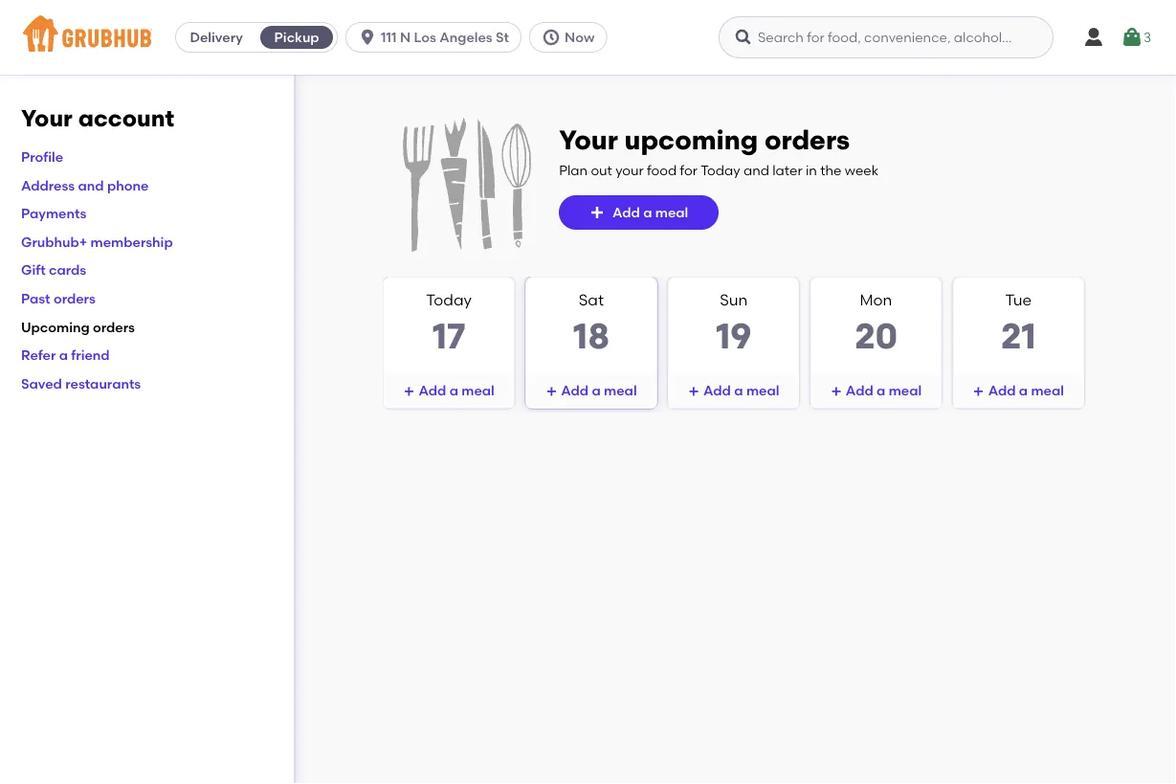Task type: vqa. For each thing, say whether or not it's contained in the screenshot.
the Past orders
yes



Task type: describe. For each thing, give the bounding box(es) containing it.
meal for 21
[[1031, 382, 1065, 399]]

mon
[[860, 291, 893, 309]]

phone
[[107, 177, 149, 193]]

past orders link
[[21, 290, 96, 307]]

add for 17
[[419, 382, 446, 399]]

saved restaurants link
[[21, 375, 141, 392]]

now button
[[529, 22, 615, 53]]

and inside your upcoming orders plan out your food for today and later in the week
[[744, 162, 770, 178]]

add for 21
[[989, 382, 1016, 399]]

restaurants
[[65, 375, 141, 392]]

cards
[[49, 262, 86, 278]]

20
[[855, 315, 898, 358]]

saved restaurants
[[21, 375, 141, 392]]

svg image for 19
[[688, 386, 700, 397]]

3 button
[[1121, 20, 1152, 55]]

add down your
[[613, 204, 640, 221]]

add a meal button for 18
[[526, 374, 657, 408]]

plan
[[559, 162, 588, 178]]

delivery
[[190, 29, 243, 45]]

payments
[[21, 205, 86, 222]]

for
[[680, 162, 698, 178]]

address
[[21, 177, 75, 193]]

food
[[647, 162, 677, 178]]

svg image inside the 111 n los angeles st button
[[358, 28, 377, 47]]

past orders
[[21, 290, 96, 307]]

grubhub+ membership
[[21, 234, 173, 250]]

18
[[573, 315, 610, 358]]

tue
[[1006, 291, 1032, 309]]

later
[[773, 162, 803, 178]]

svg image inside 3 button
[[1121, 26, 1144, 49]]

111
[[381, 29, 397, 45]]

refer
[[21, 347, 56, 363]]

a down the food
[[643, 204, 652, 221]]

a for 17
[[450, 382, 458, 399]]

today 17
[[426, 291, 472, 358]]

3
[[1144, 29, 1152, 45]]

19
[[716, 315, 752, 358]]

pickup
[[274, 29, 319, 45]]

upcoming orders link
[[21, 319, 135, 335]]

add a meal button for 20
[[811, 374, 942, 408]]

Search for food, convenience, alcohol... search field
[[719, 16, 1054, 58]]

gift cards
[[21, 262, 86, 278]]

meal for 18
[[604, 382, 637, 399]]

add a meal for 18
[[561, 382, 637, 399]]

a for 19
[[734, 382, 743, 399]]

orders for upcoming orders
[[93, 319, 135, 335]]

refer a friend link
[[21, 347, 110, 363]]

sun 19
[[716, 291, 752, 358]]

upcoming orders
[[21, 319, 135, 335]]

now
[[565, 29, 595, 45]]

add for 18
[[561, 382, 589, 399]]

week
[[845, 162, 879, 178]]



Task type: locate. For each thing, give the bounding box(es) containing it.
address and phone link
[[21, 177, 149, 193]]

sat 18
[[573, 291, 610, 358]]

membership
[[91, 234, 173, 250]]

meal for 17
[[462, 382, 495, 399]]

add a meal button down 21
[[954, 374, 1084, 408]]

1 vertical spatial orders
[[54, 290, 96, 307]]

add a meal button down 20
[[811, 374, 942, 408]]

add a meal for 19
[[704, 382, 780, 399]]

delivery button
[[176, 22, 257, 53]]

0 horizontal spatial and
[[78, 177, 104, 193]]

add
[[613, 204, 640, 221], [419, 382, 446, 399], [561, 382, 589, 399], [704, 382, 731, 399], [846, 382, 874, 399], [989, 382, 1016, 399]]

1 vertical spatial today
[[426, 291, 472, 309]]

and left phone
[[78, 177, 104, 193]]

add a meal button down 19
[[669, 374, 799, 408]]

tue 21
[[1001, 291, 1037, 358]]

svg image for 18
[[546, 386, 557, 397]]

add down 17
[[419, 382, 446, 399]]

add a meal button down 18
[[526, 374, 657, 408]]

a down 20
[[877, 382, 886, 399]]

111 n los angeles st
[[381, 29, 509, 45]]

add a meal down 20
[[846, 382, 922, 399]]

add a meal for 21
[[989, 382, 1065, 399]]

a for 20
[[877, 382, 886, 399]]

meal
[[656, 204, 689, 221], [462, 382, 495, 399], [604, 382, 637, 399], [747, 382, 780, 399], [889, 382, 922, 399], [1031, 382, 1065, 399]]

mon 20
[[855, 291, 898, 358]]

the
[[821, 162, 842, 178]]

a
[[643, 204, 652, 221], [59, 347, 68, 363], [450, 382, 458, 399], [592, 382, 601, 399], [734, 382, 743, 399], [877, 382, 886, 399], [1019, 382, 1028, 399]]

gift cards link
[[21, 262, 86, 278]]

add a meal down 19
[[704, 382, 780, 399]]

and
[[744, 162, 770, 178], [78, 177, 104, 193]]

add down 20
[[846, 382, 874, 399]]

svg image
[[1083, 26, 1106, 49], [1121, 26, 1144, 49], [358, 28, 377, 47], [590, 205, 605, 220], [973, 386, 985, 397]]

account
[[78, 104, 174, 132]]

los
[[414, 29, 436, 45]]

meal down 21
[[1031, 382, 1065, 399]]

your up profile link
[[21, 104, 73, 132]]

meal down 19
[[747, 382, 780, 399]]

profile link
[[21, 149, 63, 165]]

orders up upcoming orders link
[[54, 290, 96, 307]]

111 n los angeles st button
[[346, 22, 529, 53]]

1 horizontal spatial today
[[701, 162, 741, 178]]

meal down 20
[[889, 382, 922, 399]]

a down 18
[[592, 382, 601, 399]]

address and phone
[[21, 177, 149, 193]]

upcoming
[[21, 319, 90, 335]]

your
[[616, 162, 644, 178]]

a for 18
[[592, 382, 601, 399]]

0 horizontal spatial your
[[21, 104, 73, 132]]

today right 'for'
[[701, 162, 741, 178]]

add a meal button down 17
[[384, 374, 514, 408]]

angeles
[[440, 29, 493, 45]]

add a meal down 17
[[419, 382, 495, 399]]

meal down 18
[[604, 382, 637, 399]]

friend
[[71, 347, 110, 363]]

svg image for 17
[[403, 386, 415, 397]]

n
[[400, 29, 411, 45]]

and left later
[[744, 162, 770, 178]]

add a meal button for 17
[[384, 374, 514, 408]]

orders
[[765, 124, 850, 156], [54, 290, 96, 307], [93, 319, 135, 335]]

sat
[[579, 291, 604, 309]]

orders up friend
[[93, 319, 135, 335]]

past
[[21, 290, 50, 307]]

grubhub+
[[21, 234, 87, 250]]

add a meal button down your
[[559, 195, 719, 230]]

meal for 19
[[747, 382, 780, 399]]

add a meal down the food
[[613, 204, 689, 221]]

your inside your upcoming orders plan out your food for today and later in the week
[[559, 124, 618, 156]]

orders for past orders
[[54, 290, 96, 307]]

refer a friend
[[21, 347, 110, 363]]

1 horizontal spatial your
[[559, 124, 618, 156]]

meal for 20
[[889, 382, 922, 399]]

a right refer
[[59, 347, 68, 363]]

your upcoming orders plan out your food for today and later in the week
[[559, 124, 879, 178]]

upcoming
[[625, 124, 758, 156]]

add a meal for 17
[[419, 382, 495, 399]]

add down 19
[[704, 382, 731, 399]]

2 vertical spatial orders
[[93, 319, 135, 335]]

main navigation navigation
[[0, 0, 1177, 75]]

svg image for 20
[[831, 386, 842, 397]]

add a meal down 21
[[989, 382, 1065, 399]]

st
[[496, 29, 509, 45]]

in
[[806, 162, 817, 178]]

add a meal button for 21
[[954, 374, 1084, 408]]

0 vertical spatial today
[[701, 162, 741, 178]]

orders up in on the top right of the page
[[765, 124, 850, 156]]

add a meal button
[[559, 195, 719, 230], [384, 374, 514, 408], [526, 374, 657, 408], [669, 374, 799, 408], [811, 374, 942, 408], [954, 374, 1084, 408]]

1 horizontal spatial and
[[744, 162, 770, 178]]

0 vertical spatial orders
[[765, 124, 850, 156]]

svg image
[[542, 28, 561, 47], [734, 28, 753, 47], [403, 386, 415, 397], [546, 386, 557, 397], [688, 386, 700, 397], [831, 386, 842, 397]]

today inside your upcoming orders plan out your food for today and later in the week
[[701, 162, 741, 178]]

saved
[[21, 375, 62, 392]]

profile
[[21, 149, 63, 165]]

add a meal button for 19
[[669, 374, 799, 408]]

17
[[432, 315, 466, 358]]

out
[[591, 162, 613, 178]]

add for 19
[[704, 382, 731, 399]]

your account
[[21, 104, 174, 132]]

meal down the food
[[656, 204, 689, 221]]

payments link
[[21, 205, 86, 222]]

add a meal
[[613, 204, 689, 221], [419, 382, 495, 399], [561, 382, 637, 399], [704, 382, 780, 399], [846, 382, 922, 399], [989, 382, 1065, 399]]

add a meal for 20
[[846, 382, 922, 399]]

today up 17
[[426, 291, 472, 309]]

0 horizontal spatial today
[[426, 291, 472, 309]]

grubhub+ membership link
[[21, 234, 173, 250]]

sun
[[720, 291, 748, 309]]

svg image inside "now" button
[[542, 28, 561, 47]]

your for upcoming
[[559, 124, 618, 156]]

meal down 17
[[462, 382, 495, 399]]

your
[[21, 104, 73, 132], [559, 124, 618, 156]]

add for 20
[[846, 382, 874, 399]]

add a meal down 18
[[561, 382, 637, 399]]

your up out
[[559, 124, 618, 156]]

gift
[[21, 262, 46, 278]]

a down 21
[[1019, 382, 1028, 399]]

your for account
[[21, 104, 73, 132]]

21
[[1001, 315, 1037, 358]]

a down 17
[[450, 382, 458, 399]]

orders inside your upcoming orders plan out your food for today and later in the week
[[765, 124, 850, 156]]

pickup button
[[257, 22, 337, 53]]

add down 21
[[989, 382, 1016, 399]]

add down 18
[[561, 382, 589, 399]]

today
[[701, 162, 741, 178], [426, 291, 472, 309]]

a down 19
[[734, 382, 743, 399]]

a for 21
[[1019, 382, 1028, 399]]



